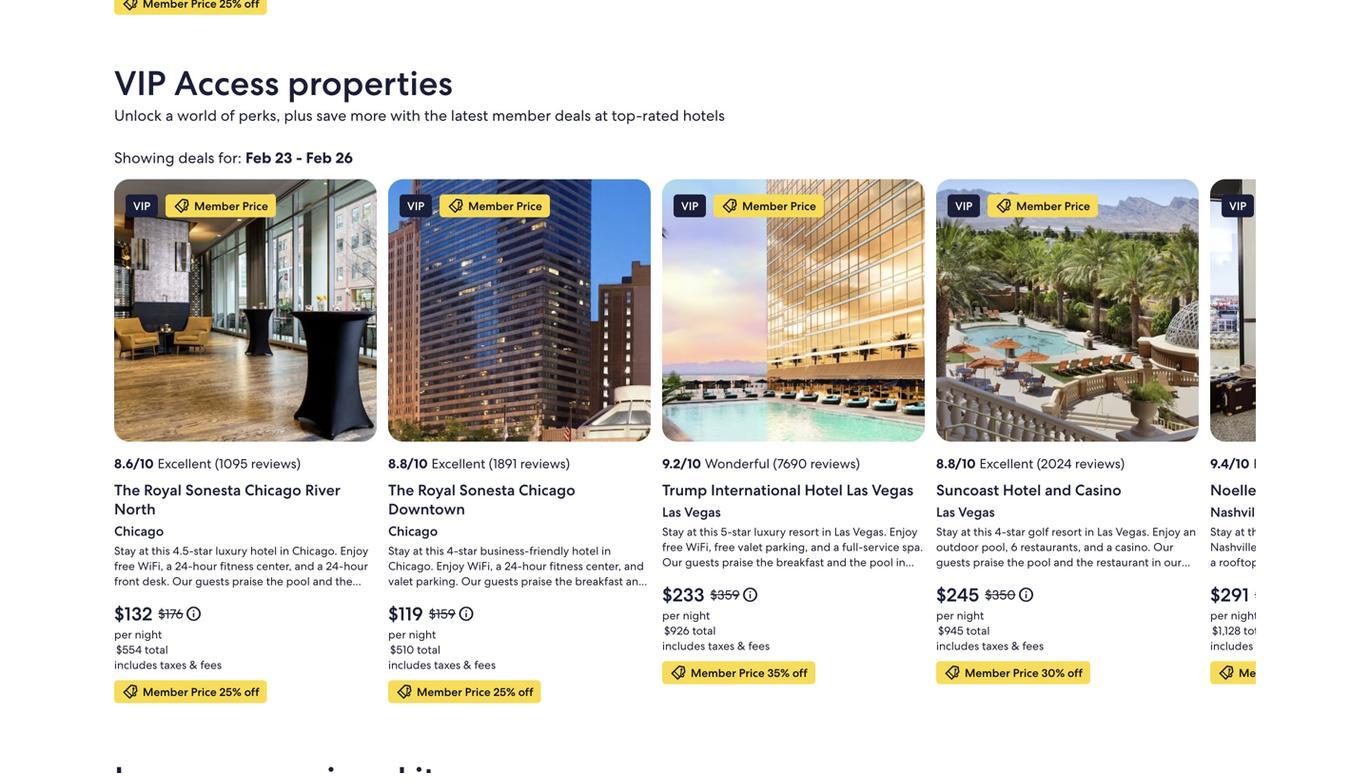 Task type: describe. For each thing, give the bounding box(es) containing it.
trump international hotel las vegas las vegas
[[663, 481, 914, 521]]

latest
[[451, 105, 489, 125]]

vip access properties unlock a world of perks, plus save more with the latest member deals at top-rated hotels
[[114, 61, 725, 125]]

off for $132
[[244, 685, 260, 700]]

member price for $119
[[469, 199, 542, 213]]

casino
[[1076, 481, 1122, 501]]

hotel inside trump international hotel las vegas las vegas
[[805, 481, 843, 501]]

8.6/10 excellent (1095 reviews)
[[114, 455, 301, 472]]

night for $245
[[957, 609, 985, 623]]

0 horizontal spatial vegas
[[685, 504, 721, 521]]

8.8/10 for $119
[[388, 455, 428, 472]]

total for $245
[[967, 624, 990, 639]]

for:
[[218, 148, 242, 168]]

35%
[[768, 666, 790, 681]]

reviews) for $233
[[811, 455, 861, 472]]

at
[[595, 105, 608, 125]]

includes for $233
[[663, 639, 706, 654]]

save
[[316, 105, 347, 125]]

$132
[[114, 602, 153, 627]]

$510
[[390, 643, 414, 658]]

suncoast
[[937, 481, 1000, 501]]

$945
[[939, 624, 964, 639]]

8.8/10 excellent (1891 reviews)
[[388, 455, 570, 472]]

night for $119
[[409, 628, 436, 642]]

total for $233
[[693, 624, 716, 639]]

1 horizontal spatial las
[[847, 481, 869, 501]]

rev
[[1353, 455, 1371, 472]]

$554
[[116, 643, 142, 658]]

$416
[[1255, 587, 1283, 604]]

chicago down downtown at the bottom left of the page
[[388, 523, 438, 540]]

off for $233
[[793, 666, 808, 681]]

$159 button
[[427, 606, 475, 623]]

small image for member price 25% off
[[122, 684, 139, 701]]

vip for $233
[[682, 199, 699, 213]]

of
[[221, 105, 235, 125]]

per for $245
[[937, 609, 955, 623]]

9.2/10 wonderful (7690 reviews)
[[663, 455, 861, 472]]

more
[[350, 105, 387, 125]]

small image for member price
[[722, 197, 739, 214]]

26
[[336, 148, 353, 168]]

night inside $291 $416 per night $1,128 total includes taxes & fees
[[1231, 609, 1259, 623]]

off for $291
[[1342, 666, 1358, 681]]

nashville
[[1211, 504, 1267, 521]]

-
[[296, 148, 303, 168]]

taxes for $245
[[983, 639, 1009, 654]]

hotels
[[683, 105, 725, 125]]

taxes inside $291 $416 per night $1,128 total includes taxes & fees
[[1257, 639, 1283, 654]]

$359
[[711, 587, 740, 604]]

per night $510 total includes taxes & fees
[[388, 628, 496, 673]]

23
[[275, 148, 293, 168]]

exceptional
[[1254, 455, 1324, 472]]

royal for $119
[[418, 481, 456, 501]]

fees inside $291 $416 per night $1,128 total includes taxes & fees
[[1297, 639, 1319, 654]]

9.4/10
[[1211, 455, 1250, 472]]

(717
[[1327, 455, 1349, 472]]

25% for $132
[[219, 685, 242, 700]]

member price for $245
[[1017, 199, 1091, 213]]

deals inside vip access properties unlock a world of perks, plus save more with the latest member deals at top-rated hotels
[[555, 105, 591, 125]]

9.2/10
[[663, 455, 702, 472]]

taxes for $119
[[434, 658, 461, 673]]

(7690
[[773, 455, 807, 472]]

las inside the suncoast hotel and casino las vegas
[[937, 504, 956, 521]]

fees for $233
[[749, 639, 770, 654]]

off for $245
[[1068, 666, 1083, 681]]

$1,128
[[1213, 624, 1241, 639]]

wonderful
[[705, 455, 770, 472]]

per night $926 total includes taxes & fees
[[663, 609, 770, 654]]

fees for $245
[[1023, 639, 1044, 654]]

$926
[[664, 624, 690, 639]]

pool image
[[663, 179, 925, 442]]

$245
[[937, 583, 980, 608]]

vip for $132
[[133, 199, 151, 213]]

$233
[[663, 583, 705, 608]]

sonesta for $119
[[460, 481, 515, 501]]

30% for $291
[[1316, 666, 1340, 681]]

international
[[711, 481, 801, 501]]

small image for member price 30% off
[[1219, 665, 1236, 682]]

access
[[174, 61, 279, 105]]

off for $119
[[519, 685, 534, 700]]

world
[[177, 105, 217, 125]]

reviews) for $245
[[1076, 455, 1125, 472]]

next image
[[1245, 436, 1268, 459]]

chicago down the north on the bottom
[[114, 523, 164, 540]]

small image for $359
[[742, 587, 759, 604]]

$176 button
[[156, 606, 203, 623]]

& inside $291 $416 per night $1,128 total includes taxes & fees
[[1286, 639, 1294, 654]]

30% for $245
[[1042, 666, 1065, 681]]

includes for $132
[[114, 658, 157, 673]]

member price 35% off
[[691, 666, 808, 681]]

royal for $132
[[144, 481, 182, 501]]

per for $119
[[388, 628, 406, 642]]

unlock
[[114, 105, 162, 125]]

1 vertical spatial deals
[[178, 148, 215, 168]]

$176
[[158, 606, 183, 623]]

room image
[[1211, 179, 1371, 442]]



Task type: vqa. For each thing, say whether or not it's contained in the screenshot.
second xsmall image
no



Task type: locate. For each thing, give the bounding box(es) containing it.
deals left the at
[[555, 105, 591, 125]]

feb left 23
[[246, 148, 272, 168]]

0 horizontal spatial sonesta
[[185, 481, 241, 501]]

per up the $554
[[114, 628, 132, 642]]

2 25% from the left
[[494, 685, 516, 700]]

$350 button
[[984, 587, 1035, 604]]

total inside per night $510 total includes taxes & fees
[[417, 643, 441, 658]]

$119
[[388, 602, 423, 627]]

perks,
[[239, 105, 280, 125]]

& for $119
[[464, 658, 472, 673]]

0 horizontal spatial member price 30% off
[[965, 666, 1083, 681]]

vegas left suncoast
[[872, 481, 914, 501]]

& for $132
[[189, 658, 198, 673]]

& up member price 35% off
[[738, 639, 746, 654]]

total right $1,128
[[1244, 624, 1268, 639]]

vegas down trump
[[685, 504, 721, 521]]

8.8/10 excellent (2024 reviews)
[[937, 455, 1125, 472]]

2 reviews) from the left
[[521, 455, 570, 472]]

& inside per night $945 total includes taxes & fees
[[1012, 639, 1020, 654]]

feb right -
[[306, 148, 332, 168]]

2 horizontal spatial vegas
[[959, 504, 995, 521]]

fees for $132
[[200, 658, 222, 673]]

per inside per night $926 total includes taxes & fees
[[663, 609, 680, 623]]

1 horizontal spatial member price 30% off
[[1239, 666, 1358, 681]]

0 horizontal spatial deals
[[178, 148, 215, 168]]

1 horizontal spatial the
[[388, 481, 414, 501]]

vegas down suncoast
[[959, 504, 995, 521]]

las
[[847, 481, 869, 501], [663, 504, 682, 521], [937, 504, 956, 521]]

vegas inside the suncoast hotel and casino las vegas
[[959, 504, 995, 521]]

the
[[114, 481, 140, 501], [388, 481, 414, 501]]

small image down $1,128
[[1219, 665, 1236, 682]]

fees inside per night $554 total includes taxes & fees
[[200, 658, 222, 673]]

royal down 8.8/10 excellent (1891 reviews)
[[418, 481, 456, 501]]

2 feb from the left
[[306, 148, 332, 168]]

includes down $1,128
[[1211, 639, 1254, 654]]

total for $119
[[417, 643, 441, 658]]

excellent up the suncoast hotel and casino las vegas
[[980, 455, 1034, 472]]

member price 25% off down per night $554 total includes taxes & fees
[[143, 685, 260, 700]]

member price 30% off
[[965, 666, 1083, 681], [1239, 666, 1358, 681]]

0 horizontal spatial feb
[[246, 148, 272, 168]]

excellent for $132
[[158, 455, 212, 472]]

night down $233
[[683, 609, 710, 623]]

0 horizontal spatial member price 25% off
[[143, 685, 260, 700]]

$291 $416 per night $1,128 total includes taxes & fees
[[1211, 583, 1319, 654]]

hotel
[[805, 481, 843, 501], [1003, 481, 1042, 501]]

2 8.8/10 from the left
[[937, 455, 976, 472]]

1 30% from the left
[[1042, 666, 1065, 681]]

2 the from the left
[[388, 481, 414, 501]]

showing deals for: feb 23 - feb 26
[[114, 148, 353, 168]]

reviews)
[[251, 455, 301, 472], [521, 455, 570, 472], [811, 455, 861, 472], [1076, 455, 1125, 472]]

3 reviews) from the left
[[811, 455, 861, 472]]

fees
[[749, 639, 770, 654], [1023, 639, 1044, 654], [1297, 639, 1319, 654], [200, 658, 222, 673], [475, 658, 496, 673]]

total
[[693, 624, 716, 639], [967, 624, 990, 639], [1244, 624, 1268, 639], [145, 643, 168, 658], [417, 643, 441, 658]]

per inside per night $554 total includes taxes & fees
[[114, 628, 132, 642]]

3 member price from the left
[[743, 199, 817, 213]]

& down $350 button
[[1012, 639, 1020, 654]]

& inside per night $926 total includes taxes & fees
[[738, 639, 746, 654]]

properties
[[288, 61, 453, 105]]

the inside the royal sonesta chicago downtown chicago
[[388, 481, 414, 501]]

total inside per night $554 total includes taxes & fees
[[145, 643, 168, 658]]

1 member price 25% off from the left
[[143, 685, 260, 700]]

1 horizontal spatial sonesta
[[460, 481, 515, 501]]

small image for $350
[[1018, 587, 1035, 604]]

night inside per night $945 total includes taxes & fees
[[957, 609, 985, 623]]

with
[[390, 105, 421, 125]]

sonesta inside the royal sonesta chicago river north chicago
[[185, 481, 241, 501]]

taxes down $176
[[160, 658, 187, 673]]

excellent
[[158, 455, 212, 472], [432, 455, 486, 472], [980, 455, 1034, 472]]

suncoast hotel and casino las vegas
[[937, 481, 1122, 521]]

per night $554 total includes taxes & fees
[[114, 628, 222, 673]]

vip
[[114, 61, 166, 105], [133, 199, 151, 213], [407, 199, 425, 213], [682, 199, 699, 213], [956, 199, 973, 213], [1230, 199, 1247, 213]]

member price for $233
[[743, 199, 817, 213]]

and
[[1045, 481, 1072, 501]]

feb
[[246, 148, 272, 168], [306, 148, 332, 168]]

the right river
[[388, 481, 414, 501]]

night up $510
[[409, 628, 436, 642]]

royal inside the royal sonesta chicago downtown chicago
[[418, 481, 456, 501]]

chicago down 8.8/10 excellent (1891 reviews)
[[519, 481, 576, 501]]

previous image
[[103, 436, 126, 459]]

the inside the royal sonesta chicago river north chicago
[[114, 481, 140, 501]]

8.8/10 for $245
[[937, 455, 976, 472]]

1 feb from the left
[[246, 148, 272, 168]]

taxes for $233
[[708, 639, 735, 654]]

royal inside the royal sonesta chicago river north chicago
[[144, 481, 182, 501]]

9.4/10 exceptional (717 rev
[[1211, 455, 1371, 472]]

8.8/10 up downtown at the bottom left of the page
[[388, 455, 428, 472]]

1 horizontal spatial vegas
[[872, 481, 914, 501]]

$359 button
[[709, 587, 759, 604]]

reviews) up casino
[[1076, 455, 1125, 472]]

sonesta inside the royal sonesta chicago downtown chicago
[[460, 481, 515, 501]]

(2024
[[1037, 455, 1072, 472]]

the royal sonesta chicago river north chicago
[[114, 481, 341, 540]]

hotel down 8.8/10 excellent (2024 reviews)
[[1003, 481, 1042, 501]]

total inside per night $945 total includes taxes & fees
[[967, 624, 990, 639]]

taxes up member price 35% off
[[708, 639, 735, 654]]

1 horizontal spatial feb
[[306, 148, 332, 168]]

total inside $291 $416 per night $1,128 total includes taxes & fees
[[1244, 624, 1268, 639]]

per for $132
[[114, 628, 132, 642]]

per up $926
[[663, 609, 680, 623]]

$291
[[1211, 583, 1250, 608]]

excellent for $119
[[432, 455, 486, 472]]

per
[[663, 609, 680, 623], [937, 609, 955, 623], [1211, 609, 1229, 623], [114, 628, 132, 642], [388, 628, 406, 642]]

per inside per night $945 total includes taxes & fees
[[937, 609, 955, 623]]

the royal sonesta chicago downtown chicago
[[388, 481, 576, 540]]

night up the $554
[[135, 628, 162, 642]]

sonesta down the 8.6/10 excellent (1095 reviews)
[[185, 481, 241, 501]]

fees down $159 button
[[475, 658, 496, 673]]

includes down the $554
[[114, 658, 157, 673]]

front of property - evening/night image
[[388, 179, 651, 442]]

30%
[[1042, 666, 1065, 681], [1316, 666, 1340, 681]]

1 horizontal spatial member price 25% off
[[417, 685, 534, 700]]

(1095
[[215, 455, 248, 472]]

top-
[[612, 105, 643, 125]]

sonesta down 8.8/10 excellent (1891 reviews)
[[460, 481, 515, 501]]

& inside per night $510 total includes taxes & fees
[[464, 658, 472, 673]]

&
[[738, 639, 746, 654], [1012, 639, 1020, 654], [1286, 639, 1294, 654], [189, 658, 198, 673], [464, 658, 472, 673]]

1 the from the left
[[114, 481, 140, 501]]

30% down $291 $416 per night $1,128 total includes taxes & fees
[[1316, 666, 1340, 681]]

taxes inside per night $510 total includes taxes & fees
[[434, 658, 461, 673]]

includes inside per night $510 total includes taxes & fees
[[388, 658, 431, 673]]

vip for $245
[[956, 199, 973, 213]]

member price 25% off down per night $510 total includes taxes & fees
[[417, 685, 534, 700]]

small image right $350
[[1018, 587, 1035, 604]]

member
[[194, 199, 240, 213], [469, 199, 514, 213], [743, 199, 788, 213], [1017, 199, 1062, 213], [691, 666, 737, 681], [965, 666, 1011, 681], [1239, 666, 1285, 681], [143, 685, 188, 700], [417, 685, 462, 700]]

includes inside per night $926 total includes taxes & fees
[[663, 639, 706, 654]]

1 reviews) from the left
[[251, 455, 301, 472]]

taxes inside per night $945 total includes taxes & fees
[[983, 639, 1009, 654]]

2 excellent from the left
[[432, 455, 486, 472]]

off
[[793, 666, 808, 681], [1068, 666, 1083, 681], [1342, 666, 1358, 681], [244, 685, 260, 700], [519, 685, 534, 700]]

night for $132
[[135, 628, 162, 642]]

total right $945
[[967, 624, 990, 639]]

includes inside $291 $416 per night $1,128 total includes taxes & fees
[[1211, 639, 1254, 654]]

1 member price 30% off from the left
[[965, 666, 1083, 681]]

1 hotel from the left
[[805, 481, 843, 501]]

3 excellent from the left
[[980, 455, 1034, 472]]

member price 25% off
[[143, 685, 260, 700], [417, 685, 534, 700]]

25% down per night $554 total includes taxes & fees
[[219, 685, 242, 700]]

reviews) right (1891
[[521, 455, 570, 472]]

total right $926
[[693, 624, 716, 639]]

includes down $945
[[937, 639, 980, 654]]

8.8/10 up suncoast
[[937, 455, 976, 472]]

vegas
[[872, 481, 914, 501], [685, 504, 721, 521], [959, 504, 995, 521]]

4 member price from the left
[[1017, 199, 1091, 213]]

price
[[243, 199, 268, 213], [517, 199, 542, 213], [791, 199, 817, 213], [1065, 199, 1091, 213], [739, 666, 765, 681], [1013, 666, 1039, 681], [1288, 666, 1313, 681], [191, 685, 217, 700], [465, 685, 491, 700]]

includes down $926
[[663, 639, 706, 654]]

sonesta
[[185, 481, 241, 501], [460, 481, 515, 501]]

30% down per night $945 total includes taxes & fees
[[1042, 666, 1065, 681]]

excellent for $245
[[980, 455, 1034, 472]]

deals
[[555, 105, 591, 125], [178, 148, 215, 168]]

total inside per night $926 total includes taxes & fees
[[693, 624, 716, 639]]

25% for $119
[[494, 685, 516, 700]]

& down $159 button
[[464, 658, 472, 673]]

small image
[[122, 0, 139, 12], [173, 197, 191, 214], [448, 197, 465, 214], [996, 197, 1013, 214], [185, 606, 203, 623], [458, 606, 475, 623], [670, 665, 687, 682], [944, 665, 962, 682], [396, 684, 413, 701]]

2 30% from the left
[[1316, 666, 1340, 681]]

vip for $119
[[407, 199, 425, 213]]

taxes
[[708, 639, 735, 654], [983, 639, 1009, 654], [1257, 639, 1283, 654], [160, 658, 187, 673], [434, 658, 461, 673]]

1 horizontal spatial hotel
[[1003, 481, 1042, 501]]

taxes inside per night $554 total includes taxes & fees
[[160, 658, 187, 673]]

a
[[166, 105, 174, 125]]

royal
[[144, 481, 182, 501], [418, 481, 456, 501]]

$159
[[429, 606, 456, 623]]

taxes down $159 button
[[434, 658, 461, 673]]

includes for $245
[[937, 639, 980, 654]]

night down $245
[[957, 609, 985, 623]]

1 horizontal spatial excellent
[[432, 455, 486, 472]]

2 member price 30% off from the left
[[1239, 666, 1358, 681]]

includes inside per night $945 total includes taxes & fees
[[937, 639, 980, 654]]

member price 30% off for $245
[[965, 666, 1083, 681]]

0 horizontal spatial 25%
[[219, 685, 242, 700]]

member price 25% off for $132
[[143, 685, 260, 700]]

member price 30% off down per night $945 total includes taxes & fees
[[965, 666, 1083, 681]]

0 horizontal spatial las
[[663, 504, 682, 521]]

small image right $359
[[742, 587, 759, 604]]

taxes for $132
[[160, 658, 187, 673]]

chicago down (1095
[[245, 481, 302, 501]]

night up $1,128
[[1231, 609, 1259, 623]]

reviews) for $132
[[251, 455, 301, 472]]

0 horizontal spatial royal
[[144, 481, 182, 501]]

total right the $554
[[145, 643, 168, 658]]

includes
[[663, 639, 706, 654], [937, 639, 980, 654], [1211, 639, 1254, 654], [114, 658, 157, 673], [388, 658, 431, 673]]

the down 8.6/10
[[114, 481, 140, 501]]

fees down $176 button
[[200, 658, 222, 673]]

& down the $416 button
[[1286, 639, 1294, 654]]

north
[[114, 500, 156, 520]]

2 sonesta from the left
[[460, 481, 515, 501]]

small image down the $554
[[122, 684, 139, 701]]

0 horizontal spatial hotel
[[805, 481, 843, 501]]

member price 30% off for $291
[[1239, 666, 1358, 681]]

meeting facility image
[[114, 179, 377, 442]]

& for $245
[[1012, 639, 1020, 654]]

total right $510
[[417, 643, 441, 658]]

excellent left (1891
[[432, 455, 486, 472]]

the
[[424, 105, 447, 125]]

trump
[[663, 481, 708, 501]]

0 horizontal spatial the
[[114, 481, 140, 501]]

deals left for:
[[178, 148, 215, 168]]

rated
[[643, 105, 680, 125]]

royal down 8.6/10
[[144, 481, 182, 501]]

total for $132
[[145, 643, 168, 658]]

1 horizontal spatial 30%
[[1316, 666, 1340, 681]]

reviews) for $119
[[521, 455, 570, 472]]

night inside per night $926 total includes taxes & fees
[[683, 609, 710, 623]]

reviews) right (7690
[[811, 455, 861, 472]]

outdoor pool image
[[937, 179, 1200, 442]]

small image down 'hotels'
[[722, 197, 739, 214]]

2 member price 25% off from the left
[[417, 685, 534, 700]]

per night $945 total includes taxes & fees
[[937, 609, 1044, 654]]

1 horizontal spatial 25%
[[494, 685, 516, 700]]

member
[[492, 105, 551, 125]]

small image
[[722, 197, 739, 214], [742, 587, 759, 604], [1018, 587, 1035, 604], [1219, 665, 1236, 682], [122, 684, 139, 701]]

the for $132
[[114, 481, 140, 501]]

1 horizontal spatial royal
[[418, 481, 456, 501]]

8.6/10
[[114, 455, 154, 472]]

per up $510
[[388, 628, 406, 642]]

downtown
[[388, 500, 465, 520]]

night inside per night $554 total includes taxes & fees
[[135, 628, 162, 642]]

1 horizontal spatial 8.8/10
[[937, 455, 976, 472]]

noelle
[[1211, 481, 1257, 501]]

night
[[683, 609, 710, 623], [957, 609, 985, 623], [1231, 609, 1259, 623], [135, 628, 162, 642], [409, 628, 436, 642]]

noelle nashville
[[1211, 481, 1267, 521]]

fees inside per night $510 total includes taxes & fees
[[475, 658, 496, 673]]

0 horizontal spatial 8.8/10
[[388, 455, 428, 472]]

night inside per night $510 total includes taxes & fees
[[409, 628, 436, 642]]

1 member price from the left
[[194, 199, 268, 213]]

2 horizontal spatial las
[[937, 504, 956, 521]]

per inside $291 $416 per night $1,128 total includes taxes & fees
[[1211, 609, 1229, 623]]

25% down per night $510 total includes taxes & fees
[[494, 685, 516, 700]]

per up $945
[[937, 609, 955, 623]]

2 royal from the left
[[418, 481, 456, 501]]

1 royal from the left
[[144, 481, 182, 501]]

reviews) right (1095
[[251, 455, 301, 472]]

0 vertical spatial deals
[[555, 105, 591, 125]]

hotel inside the suncoast hotel and casino las vegas
[[1003, 481, 1042, 501]]

2 hotel from the left
[[1003, 481, 1042, 501]]

member price 25% off for $119
[[417, 685, 534, 700]]

vip inside vip access properties unlock a world of perks, plus save more with the latest member deals at top-rated hotels
[[114, 61, 166, 105]]

$416 button
[[1254, 587, 1302, 604]]

(1891
[[489, 455, 517, 472]]

fees for $119
[[475, 658, 496, 673]]

member price 30% off down $291 $416 per night $1,128 total includes taxes & fees
[[1239, 666, 1358, 681]]

includes inside per night $554 total includes taxes & fees
[[114, 658, 157, 673]]

2 horizontal spatial excellent
[[980, 455, 1034, 472]]

1 8.8/10 from the left
[[388, 455, 428, 472]]

& for $233
[[738, 639, 746, 654]]

includes down $510
[[388, 658, 431, 673]]

1 excellent from the left
[[158, 455, 212, 472]]

1 horizontal spatial deals
[[555, 105, 591, 125]]

fees inside per night $945 total includes taxes & fees
[[1023, 639, 1044, 654]]

& down $176 button
[[189, 658, 198, 673]]

1 25% from the left
[[219, 685, 242, 700]]

per up $1,128
[[1211, 609, 1229, 623]]

25%
[[219, 685, 242, 700], [494, 685, 516, 700]]

plus
[[284, 105, 313, 125]]

includes for $119
[[388, 658, 431, 673]]

taxes down $350
[[983, 639, 1009, 654]]

per inside per night $510 total includes taxes & fees
[[388, 628, 406, 642]]

& inside per night $554 total includes taxes & fees
[[189, 658, 198, 673]]

fees down the $416 button
[[1297, 639, 1319, 654]]

chicago
[[245, 481, 302, 501], [519, 481, 576, 501], [114, 523, 164, 540], [388, 523, 438, 540]]

fees down $350 button
[[1023, 639, 1044, 654]]

member price for $132
[[194, 199, 268, 213]]

excellent left (1095
[[158, 455, 212, 472]]

night for $233
[[683, 609, 710, 623]]

0 horizontal spatial excellent
[[158, 455, 212, 472]]

per for $233
[[663, 609, 680, 623]]

1 sonesta from the left
[[185, 481, 241, 501]]

hotel down (7690
[[805, 481, 843, 501]]

showing
[[114, 148, 175, 168]]

fees inside per night $926 total includes taxes & fees
[[749, 639, 770, 654]]

2 member price from the left
[[469, 199, 542, 213]]

8.8/10
[[388, 455, 428, 472], [937, 455, 976, 472]]

4 reviews) from the left
[[1076, 455, 1125, 472]]

river
[[305, 481, 341, 501]]

fees up member price 35% off
[[749, 639, 770, 654]]

taxes inside per night $926 total includes taxes & fees
[[708, 639, 735, 654]]

taxes down $416
[[1257, 639, 1283, 654]]

the for $119
[[388, 481, 414, 501]]

$350
[[986, 587, 1016, 604]]

0 horizontal spatial 30%
[[1042, 666, 1065, 681]]

sonesta for $132
[[185, 481, 241, 501]]



